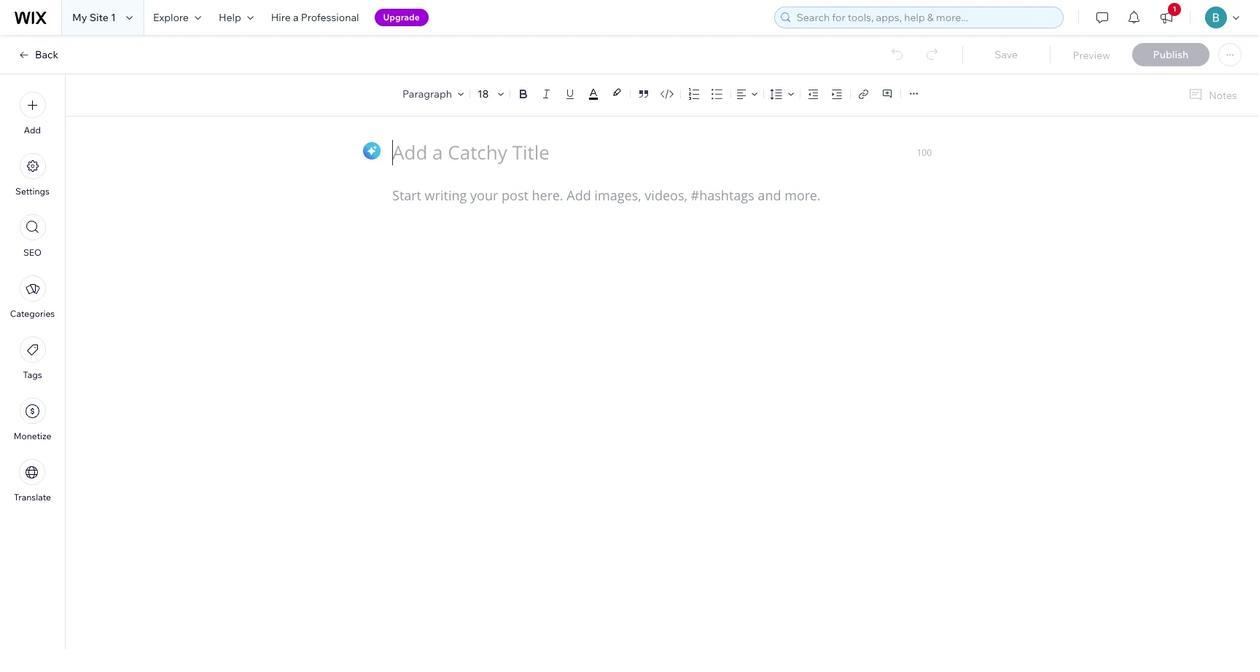 Task type: locate. For each thing, give the bounding box(es) containing it.
professional
[[301, 11, 359, 24]]

explore
[[153, 11, 189, 24]]

add button
[[19, 92, 46, 136]]

menu containing add
[[0, 83, 65, 512]]

settings
[[15, 186, 50, 197]]

a
[[293, 11, 299, 24]]

categories
[[10, 308, 55, 319]]

1 button
[[1150, 0, 1182, 35]]

my
[[72, 11, 87, 24]]

paragraph button
[[400, 84, 467, 104]]

upgrade
[[383, 12, 420, 23]]

0 horizontal spatial 1
[[111, 11, 116, 24]]

menu
[[0, 83, 65, 512]]

hire a professional
[[271, 11, 359, 24]]

help button
[[210, 0, 262, 35]]

notes
[[1209, 89, 1237, 102]]

1 horizontal spatial 1
[[1173, 4, 1176, 14]]

add
[[24, 125, 41, 136]]

back
[[35, 48, 58, 61]]

translate button
[[14, 459, 51, 503]]

Font Size field
[[476, 87, 492, 101]]

1
[[1173, 4, 1176, 14], [111, 11, 116, 24]]

upgrade button
[[374, 9, 428, 26]]



Task type: describe. For each thing, give the bounding box(es) containing it.
translate
[[14, 492, 51, 503]]

hire a professional link
[[262, 0, 368, 35]]

help
[[219, 11, 241, 24]]

my site 1
[[72, 11, 116, 24]]

seo
[[23, 247, 42, 258]]

tags button
[[19, 337, 46, 381]]

Add a Catchy Title text field
[[392, 140, 917, 165]]

site
[[89, 11, 109, 24]]

hire
[[271, 11, 291, 24]]

paragraph
[[402, 87, 452, 101]]

1 inside 1 button
[[1173, 4, 1176, 14]]

monetize button
[[14, 398, 51, 442]]

settings button
[[15, 153, 50, 197]]

tags
[[23, 370, 42, 381]]

back button
[[17, 48, 58, 61]]

notes button
[[1183, 85, 1242, 105]]

100
[[917, 147, 932, 158]]

categories button
[[10, 276, 55, 319]]

Search for tools, apps, help & more... field
[[792, 7, 1059, 28]]

seo button
[[19, 214, 46, 258]]

monetize
[[14, 431, 51, 442]]



Task type: vqa. For each thing, say whether or not it's contained in the screenshot.
option group
no



